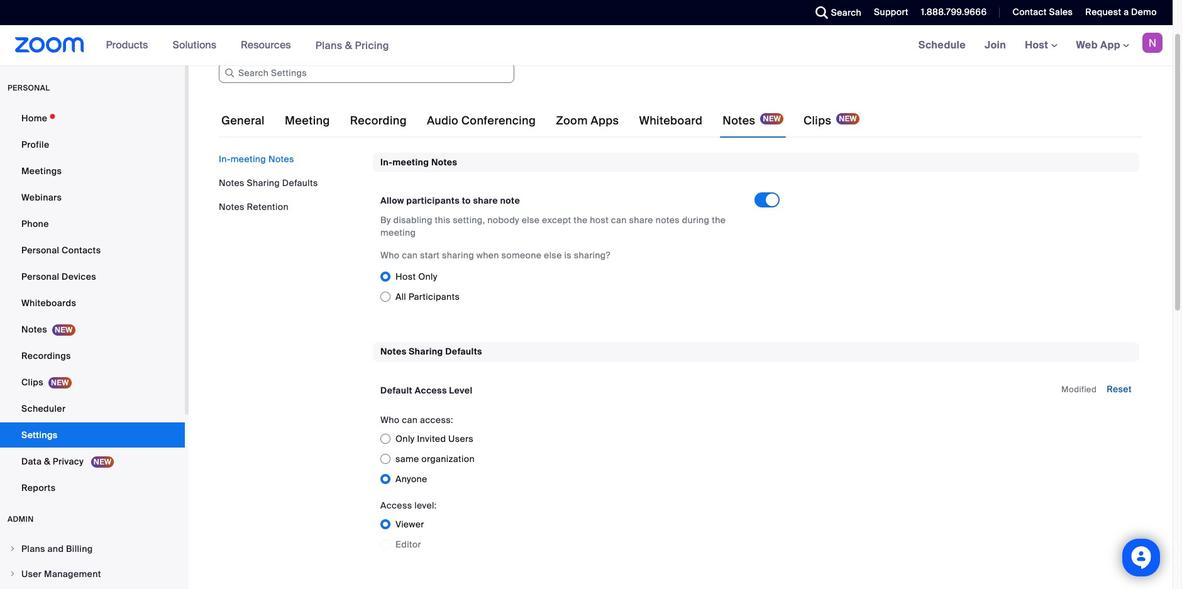 Task type: locate. For each thing, give the bounding box(es) containing it.
share left note
[[473, 195, 498, 207]]

plans down meet zoom ai companion, your new ai assistant! upgrade to zoom one pro and get access to ai companion at no additional cost. upgrade today
[[315, 39, 342, 52]]

default
[[380, 385, 412, 396]]

contact sales link
[[1003, 0, 1076, 25], [1013, 6, 1073, 18]]

search
[[831, 7, 862, 18]]

right image left user
[[9, 570, 16, 578]]

0 vertical spatial right image
[[9, 545, 16, 553]]

the right during
[[712, 215, 726, 226]]

only inside who can access: option group
[[396, 433, 415, 444]]

share left notes
[[629, 215, 653, 226]]

0 horizontal spatial plans
[[21, 543, 45, 555]]

to up resources dropdown button
[[269, 13, 277, 25]]

who down default
[[380, 414, 400, 426]]

1 vertical spatial else
[[544, 250, 562, 261]]

admin menu menu
[[0, 537, 185, 589]]

the left host
[[574, 215, 588, 226]]

zoom right meet
[[40, 13, 65, 25]]

share inside by disabling this setting, nobody else except the host can share notes during the meeting
[[629, 215, 653, 226]]

& right 'data'
[[44, 456, 50, 467]]

join link
[[975, 25, 1016, 65]]

1 vertical spatial host
[[396, 271, 416, 283]]

to
[[269, 13, 277, 25], [412, 13, 421, 25], [462, 195, 471, 207]]

host inside who can start sharing when someone else is sharing? option group
[[396, 271, 416, 283]]

1 horizontal spatial else
[[544, 250, 562, 261]]

general
[[221, 113, 265, 128]]

& inside personal menu menu
[[44, 456, 50, 467]]

apps
[[591, 113, 619, 128]]

1 horizontal spatial ai
[[174, 13, 183, 25]]

0 horizontal spatial host
[[396, 271, 416, 283]]

0 vertical spatial plans
[[315, 39, 342, 52]]

in-meeting notes up the participants at the left of page
[[380, 157, 457, 168]]

personal menu menu
[[0, 106, 185, 502]]

ai left companion
[[423, 13, 432, 25]]

notes sharing defaults
[[219, 177, 318, 189], [380, 346, 482, 357]]

upgrade right cost.
[[578, 13, 616, 25]]

0 horizontal spatial in-meeting notes
[[219, 153, 294, 165]]

2 vertical spatial can
[[402, 414, 418, 426]]

else left except on the top left of page
[[522, 215, 540, 226]]

personal devices
[[21, 271, 96, 282]]

meeting
[[231, 153, 266, 165], [393, 157, 429, 168], [380, 227, 416, 239]]

1 horizontal spatial to
[[412, 13, 421, 25]]

who inside in-meeting notes element
[[380, 250, 400, 261]]

ai right new
[[174, 13, 183, 25]]

during
[[682, 215, 710, 226]]

0 vertical spatial notes sharing defaults
[[219, 177, 318, 189]]

access left level
[[415, 385, 447, 396]]

right image inside 'plans and billing' menu item
[[9, 545, 16, 553]]

zoom inside tabs of my account settings page tab list
[[556, 113, 588, 128]]

1 the from the left
[[574, 215, 588, 226]]

your
[[134, 13, 152, 25]]

retention
[[247, 201, 289, 213]]

who can start sharing when someone else is sharing?
[[380, 250, 611, 261]]

the
[[574, 215, 588, 226], [712, 215, 726, 226]]

1 vertical spatial personal
[[21, 271, 59, 282]]

1 vertical spatial access
[[380, 500, 412, 511]]

0 vertical spatial can
[[611, 215, 627, 226]]

personal down phone
[[21, 245, 59, 256]]

host up all at the left of page
[[396, 271, 416, 283]]

2 who from the top
[[380, 414, 400, 426]]

access up viewer
[[380, 500, 412, 511]]

tabs of my account settings page tab list
[[219, 103, 862, 138]]

host button
[[1025, 38, 1057, 52]]

host inside meetings navigation
[[1025, 38, 1051, 52]]

scheduler
[[21, 403, 66, 414]]

0 horizontal spatial ai
[[67, 13, 76, 25]]

1 horizontal spatial &
[[345, 39, 352, 52]]

1 horizontal spatial upgrade
[[578, 13, 616, 25]]

in-meeting notes element
[[373, 153, 1139, 322]]

reports link
[[0, 475, 185, 501]]

1.888.799.9666
[[921, 6, 987, 18]]

notes sharing defaults up retention at the top of page
[[219, 177, 318, 189]]

right image down the admin
[[9, 545, 16, 553]]

0 horizontal spatial share
[[473, 195, 498, 207]]

menu bar
[[219, 153, 363, 213]]

1 horizontal spatial notes sharing defaults
[[380, 346, 482, 357]]

can inside by disabling this setting, nobody else except the host can share notes during the meeting
[[611, 215, 627, 226]]

0 vertical spatial clips
[[804, 113, 832, 128]]

host down contact sales
[[1025, 38, 1051, 52]]

0 horizontal spatial the
[[574, 215, 588, 226]]

only up all participants
[[418, 271, 438, 283]]

no
[[497, 13, 508, 25]]

0 vertical spatial &
[[345, 39, 352, 52]]

1 ai from the left
[[67, 13, 76, 25]]

host for host
[[1025, 38, 1051, 52]]

zoom left "one"
[[280, 13, 305, 25]]

0 horizontal spatial only
[[396, 433, 415, 444]]

1 horizontal spatial the
[[712, 215, 726, 226]]

notes
[[723, 113, 756, 128], [268, 153, 294, 165], [431, 157, 457, 168], [219, 177, 245, 189], [219, 201, 245, 213], [21, 324, 47, 335], [380, 346, 407, 357]]

can for who can access:
[[402, 414, 418, 426]]

1 vertical spatial clips
[[21, 377, 43, 388]]

1 vertical spatial who
[[380, 414, 400, 426]]

conferencing
[[461, 113, 536, 128]]

home link
[[0, 106, 185, 131]]

1 who from the top
[[380, 250, 400, 261]]

0 vertical spatial access
[[415, 385, 447, 396]]

meeting up notes sharing defaults "link"
[[231, 153, 266, 165]]

meeting inside by disabling this setting, nobody else except the host can share notes during the meeting
[[380, 227, 416, 239]]

2 the from the left
[[712, 215, 726, 226]]

0 horizontal spatial and
[[47, 543, 64, 555]]

allow
[[380, 195, 404, 207]]

who for who can access:
[[380, 414, 400, 426]]

plans for plans & pricing
[[315, 39, 342, 52]]

reports
[[21, 482, 56, 494]]

level
[[449, 385, 473, 396]]

share
[[473, 195, 498, 207], [629, 215, 653, 226]]

to right access
[[412, 13, 421, 25]]

& for privacy
[[44, 456, 50, 467]]

personal
[[21, 245, 59, 256], [21, 271, 59, 282]]

upgrade up the product information navigation
[[229, 13, 266, 25]]

0 horizontal spatial else
[[522, 215, 540, 226]]

1 right image from the top
[[9, 545, 16, 553]]

sharing
[[247, 177, 280, 189], [409, 346, 443, 357]]

1 vertical spatial plans
[[21, 543, 45, 555]]

& left pricing
[[345, 39, 352, 52]]

support link
[[865, 0, 912, 25], [874, 6, 909, 18]]

audio
[[427, 113, 459, 128]]

right image inside user management menu item
[[9, 570, 16, 578]]

1 horizontal spatial and
[[344, 13, 360, 25]]

0 vertical spatial else
[[522, 215, 540, 226]]

privacy
[[53, 456, 84, 467]]

who can access: option group
[[380, 429, 755, 489]]

products button
[[106, 25, 154, 65]]

only
[[418, 271, 438, 283], [396, 433, 415, 444]]

1 vertical spatial &
[[44, 456, 50, 467]]

additional
[[510, 13, 552, 25]]

management
[[44, 568, 101, 580]]

1 personal from the top
[[21, 245, 59, 256]]

0 vertical spatial only
[[418, 271, 438, 283]]

2 horizontal spatial ai
[[423, 13, 432, 25]]

banner containing products
[[0, 25, 1173, 66]]

to up setting,
[[462, 195, 471, 207]]

only up "same"
[[396, 433, 415, 444]]

upgrade today link
[[578, 13, 643, 25]]

to inside in-meeting notes element
[[462, 195, 471, 207]]

meeting up allow
[[393, 157, 429, 168]]

companion
[[434, 13, 484, 25]]

contact sales
[[1013, 6, 1073, 18]]

upgrade
[[229, 13, 266, 25], [578, 13, 616, 25]]

1 vertical spatial defaults
[[445, 346, 482, 357]]

right image
[[9, 545, 16, 553], [9, 570, 16, 578]]

whiteboards link
[[0, 291, 185, 316]]

meeting down by
[[380, 227, 416, 239]]

plans & pricing
[[315, 39, 389, 52]]

can left start
[[402, 250, 418, 261]]

Search Settings text field
[[219, 63, 514, 83]]

0 horizontal spatial sharing
[[247, 177, 280, 189]]

1 horizontal spatial defaults
[[445, 346, 482, 357]]

2 horizontal spatial to
[[462, 195, 471, 207]]

zoom left apps
[[556, 113, 588, 128]]

0 vertical spatial sharing
[[247, 177, 280, 189]]

in-meeting notes
[[219, 153, 294, 165], [380, 157, 457, 168]]

1 horizontal spatial only
[[418, 271, 438, 283]]

request a demo
[[1086, 6, 1157, 18]]

zoom logo image
[[15, 37, 84, 53]]

notes
[[656, 215, 680, 226]]

0 horizontal spatial &
[[44, 456, 50, 467]]

contact
[[1013, 6, 1047, 18]]

0 vertical spatial who
[[380, 250, 400, 261]]

&
[[345, 39, 352, 52], [44, 456, 50, 467]]

0 vertical spatial personal
[[21, 245, 59, 256]]

1 vertical spatial right image
[[9, 570, 16, 578]]

1 vertical spatial notes sharing defaults
[[380, 346, 482, 357]]

0 vertical spatial host
[[1025, 38, 1051, 52]]

scheduler link
[[0, 396, 185, 421]]

can right host
[[611, 215, 627, 226]]

plans up user
[[21, 543, 45, 555]]

same
[[396, 453, 419, 465]]

1 vertical spatial share
[[629, 215, 653, 226]]

1 horizontal spatial access
[[415, 385, 447, 396]]

0 horizontal spatial defaults
[[282, 177, 318, 189]]

can
[[611, 215, 627, 226], [402, 250, 418, 261], [402, 414, 418, 426]]

and left billing
[[47, 543, 64, 555]]

who for who can start sharing when someone else is sharing?
[[380, 250, 400, 261]]

profile
[[21, 139, 49, 150]]

plans inside the product information navigation
[[315, 39, 342, 52]]

2 ai from the left
[[174, 13, 183, 25]]

personal contacts link
[[0, 238, 185, 263]]

defaults up level
[[445, 346, 482, 357]]

defaults up retention at the top of page
[[282, 177, 318, 189]]

home
[[21, 113, 47, 124]]

else left "is"
[[544, 250, 562, 261]]

notes retention link
[[219, 201, 289, 213]]

disabling
[[393, 215, 432, 226]]

web app
[[1076, 38, 1121, 52]]

modified
[[1062, 384, 1097, 395]]

2 upgrade from the left
[[578, 13, 616, 25]]

1 vertical spatial and
[[47, 543, 64, 555]]

1 horizontal spatial sharing
[[409, 346, 443, 357]]

can inside notes sharing defaults element
[[402, 414, 418, 426]]

plans and billing
[[21, 543, 93, 555]]

2 personal from the top
[[21, 271, 59, 282]]

in-meeting notes up notes sharing defaults "link"
[[219, 153, 294, 165]]

notes sharing defaults up default access level
[[380, 346, 482, 357]]

0 vertical spatial defaults
[[282, 177, 318, 189]]

in- down general
[[219, 153, 231, 165]]

banner
[[0, 25, 1173, 66]]

only inside who can start sharing when someone else is sharing? option group
[[418, 271, 438, 283]]

0 horizontal spatial clips
[[21, 377, 43, 388]]

1 horizontal spatial host
[[1025, 38, 1051, 52]]

1 horizontal spatial in-meeting notes
[[380, 157, 457, 168]]

1 vertical spatial only
[[396, 433, 415, 444]]

sharing
[[442, 250, 474, 261]]

0 horizontal spatial upgrade
[[229, 13, 266, 25]]

1 upgrade from the left
[[229, 13, 266, 25]]

who inside notes sharing defaults element
[[380, 414, 400, 426]]

cost.
[[555, 13, 576, 25]]

notes sharing defaults element
[[373, 342, 1139, 589]]

sharing up default access level
[[409, 346, 443, 357]]

ai
[[67, 13, 76, 25], [174, 13, 183, 25], [423, 13, 432, 25]]

access level:
[[380, 500, 437, 511]]

who up host only
[[380, 250, 400, 261]]

sharing up retention at the top of page
[[247, 177, 280, 189]]

plans & pricing link
[[315, 39, 389, 52], [315, 39, 389, 52]]

right image for user
[[9, 570, 16, 578]]

can left access:
[[402, 414, 418, 426]]

profile picture image
[[1143, 33, 1163, 53]]

& inside the product information navigation
[[345, 39, 352, 52]]

1 horizontal spatial plans
[[315, 39, 342, 52]]

& for pricing
[[345, 39, 352, 52]]

start
[[420, 250, 440, 261]]

plans for plans and billing
[[21, 543, 45, 555]]

webinars
[[21, 192, 62, 203]]

2 horizontal spatial zoom
[[556, 113, 588, 128]]

1 horizontal spatial share
[[629, 215, 653, 226]]

participants
[[406, 195, 460, 207]]

1 vertical spatial can
[[402, 250, 418, 261]]

1 horizontal spatial clips
[[804, 113, 832, 128]]

access
[[415, 385, 447, 396], [380, 500, 412, 511]]

pricing
[[355, 39, 389, 52]]

right image for plans
[[9, 545, 16, 553]]

and left get
[[344, 13, 360, 25]]

resources button
[[241, 25, 297, 65]]

0 horizontal spatial notes sharing defaults
[[219, 177, 318, 189]]

2 right image from the top
[[9, 570, 16, 578]]

1.888.799.9666 button
[[912, 0, 990, 25], [921, 6, 987, 18]]

audio conferencing
[[427, 113, 536, 128]]

1 horizontal spatial in-
[[380, 157, 393, 168]]

ai left companion,
[[67, 13, 76, 25]]

data
[[21, 456, 42, 467]]

0 vertical spatial and
[[344, 13, 360, 25]]

in- up allow
[[380, 157, 393, 168]]

personal up whiteboards
[[21, 271, 59, 282]]

plans inside menu item
[[21, 543, 45, 555]]

0 horizontal spatial in-
[[219, 153, 231, 165]]



Task type: describe. For each thing, give the bounding box(es) containing it.
clips inside tabs of my account settings page tab list
[[804, 113, 832, 128]]

personal for personal devices
[[21, 271, 59, 282]]

meetings link
[[0, 158, 185, 184]]

whiteboard
[[639, 113, 703, 128]]

search button
[[806, 0, 865, 25]]

0 horizontal spatial access
[[380, 500, 412, 511]]

note
[[500, 195, 520, 207]]

recordings
[[21, 350, 71, 362]]

personal for personal contacts
[[21, 245, 59, 256]]

access
[[379, 13, 410, 25]]

invited
[[417, 433, 446, 444]]

1 horizontal spatial zoom
[[280, 13, 305, 25]]

phone
[[21, 218, 49, 230]]

notes inside tabs of my account settings page tab list
[[723, 113, 756, 128]]

access:
[[420, 414, 453, 426]]

user
[[21, 568, 42, 580]]

meetings navigation
[[909, 25, 1173, 66]]

devices
[[62, 271, 96, 282]]

demo
[[1131, 6, 1157, 18]]

menu bar containing in-meeting notes
[[219, 153, 363, 213]]

whiteboards
[[21, 297, 76, 309]]

personal devices link
[[0, 264, 185, 289]]

3 ai from the left
[[423, 13, 432, 25]]

webinars link
[[0, 185, 185, 210]]

anyone
[[396, 473, 427, 485]]

0 vertical spatial share
[[473, 195, 498, 207]]

and inside 'plans and billing' menu item
[[47, 543, 64, 555]]

app
[[1101, 38, 1121, 52]]

sharing?
[[574, 250, 611, 261]]

meetings
[[21, 165, 62, 177]]

someone
[[502, 250, 542, 261]]

viewer
[[396, 519, 424, 530]]

zoom apps
[[556, 113, 619, 128]]

at
[[486, 13, 494, 25]]

0 horizontal spatial zoom
[[40, 13, 65, 25]]

who can start sharing when someone else is sharing? option group
[[380, 267, 790, 307]]

personal
[[8, 83, 50, 93]]

assistant!
[[185, 13, 227, 25]]

all
[[396, 291, 406, 303]]

can for who can start sharing when someone else is sharing?
[[402, 250, 418, 261]]

one
[[307, 13, 325, 25]]

all participants
[[396, 291, 460, 303]]

editor
[[396, 539, 421, 550]]

support
[[874, 6, 909, 18]]

level:
[[415, 500, 437, 511]]

meet zoom ai companion, footer
[[0, 0, 1173, 41]]

1 vertical spatial sharing
[[409, 346, 443, 357]]

users
[[448, 433, 474, 444]]

else inside by disabling this setting, nobody else except the host can share notes during the meeting
[[522, 215, 540, 226]]

products
[[106, 38, 148, 52]]

access level: option group
[[380, 514, 755, 555]]

user management menu item
[[0, 562, 185, 586]]

schedule link
[[909, 25, 975, 65]]

settings
[[21, 430, 58, 441]]

request
[[1086, 6, 1122, 18]]

in-meeting notes link
[[219, 153, 294, 165]]

settings link
[[0, 423, 185, 448]]

notes inside personal menu menu
[[21, 324, 47, 335]]

allow participants to share note
[[380, 195, 520, 207]]

and inside meet zoom ai companion, footer
[[344, 13, 360, 25]]

participants
[[409, 291, 460, 303]]

schedule
[[919, 38, 966, 52]]

sales
[[1049, 6, 1073, 18]]

meeting
[[285, 113, 330, 128]]

setting,
[[453, 215, 485, 226]]

organization
[[422, 453, 475, 465]]

today
[[618, 13, 643, 25]]

is
[[564, 250, 572, 261]]

profile link
[[0, 132, 185, 157]]

nobody
[[488, 215, 519, 226]]

solutions button
[[173, 25, 222, 65]]

meet zoom ai companion, your new ai assistant! upgrade to zoom one pro and get access to ai companion at no additional cost. upgrade today
[[15, 13, 643, 25]]

billing
[[66, 543, 93, 555]]

only invited users
[[396, 433, 474, 444]]

meet
[[15, 13, 38, 25]]

plans and billing menu item
[[0, 537, 185, 561]]

host for host only
[[396, 271, 416, 283]]

who can access:
[[380, 414, 453, 426]]

clips inside clips link
[[21, 377, 43, 388]]

this
[[435, 215, 451, 226]]

host only
[[396, 271, 438, 283]]

notes retention
[[219, 201, 289, 213]]

when
[[476, 250, 499, 261]]

same organization
[[396, 453, 475, 465]]

product information navigation
[[97, 25, 399, 66]]

0 horizontal spatial to
[[269, 13, 277, 25]]

resources
[[241, 38, 291, 52]]

personal contacts
[[21, 245, 101, 256]]

default access level
[[380, 385, 473, 396]]

a
[[1124, 6, 1129, 18]]

contacts
[[62, 245, 101, 256]]

notes sharing defaults link
[[219, 177, 318, 189]]

reset button
[[1107, 383, 1132, 395]]

companion,
[[78, 13, 132, 25]]



Task type: vqa. For each thing, say whether or not it's contained in the screenshot.
bottommost the today
no



